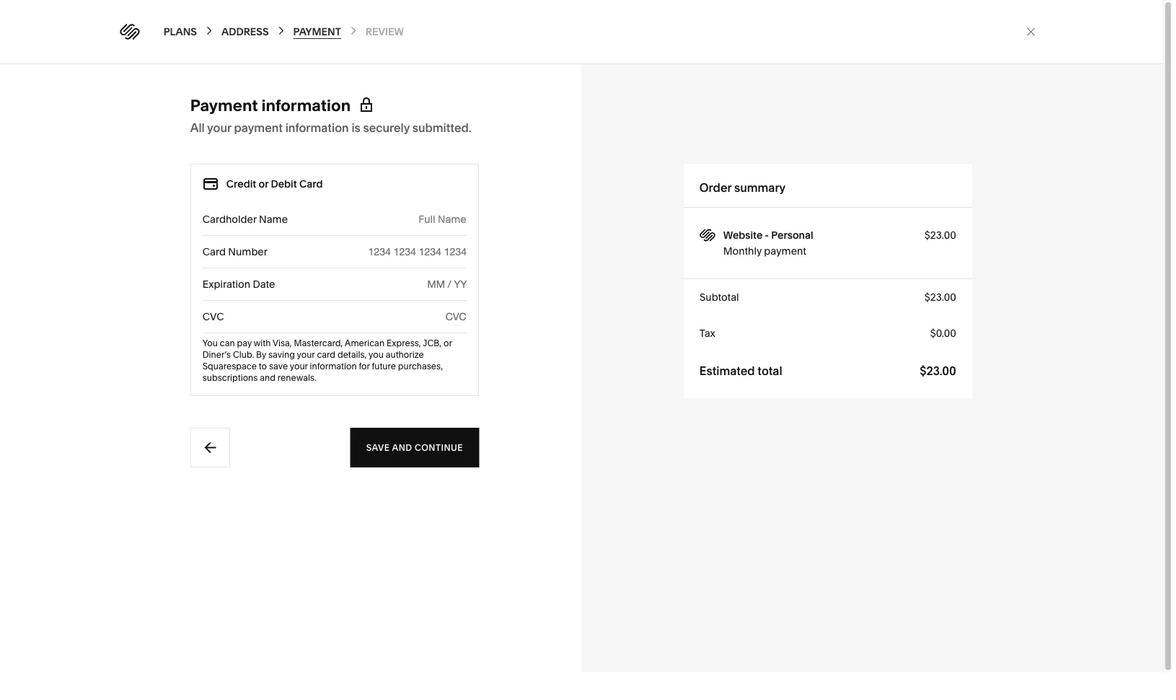 Task type: describe. For each thing, give the bounding box(es) containing it.
review
[[371, 25, 409, 38]]

website - personal
[[729, 229, 819, 241]]

public
[[94, 246, 119, 257]]

name
[[264, 213, 293, 226]]

card
[[322, 350, 341, 360]]

protected,
[[78, 258, 120, 268]]

by saving your card details, you authorize squarespace to save your information for future purchases, subscriptions and renewals.
[[208, 350, 448, 383]]

is
[[357, 121, 366, 135]]

cvc
[[208, 311, 229, 323]]

1 vertical spatial payment
[[769, 245, 812, 257]]

website for website guide
[[963, 63, 997, 71]]

1 vertical spatial your
[[302, 350, 320, 360]]

estimated total
[[705, 364, 788, 378]]

$23.00 for subtotal
[[930, 291, 962, 303]]

pages
[[51, 246, 76, 257]]

personal
[[777, 229, 819, 241]]

navigation.
[[49, 270, 93, 280]]

monthly payment
[[729, 245, 812, 257]]

guide
[[999, 63, 1024, 71]]

go back image
[[207, 440, 223, 456]]

with
[[259, 338, 276, 349]]

order summary
[[705, 180, 791, 194]]

-
[[770, 229, 774, 241]]

payment information
[[195, 96, 356, 115]]

cardholder
[[208, 213, 262, 226]]

you can pay with visa, mastercard, american express, jcb, or diner's club.
[[208, 338, 457, 360]]

payment button
[[298, 25, 346, 39]]

credit
[[231, 178, 261, 190]]

all
[[195, 121, 210, 135]]

close icon image
[[1031, 26, 1042, 38]]

number
[[233, 246, 273, 258]]

continue
[[420, 442, 468, 453]]

address
[[226, 25, 274, 38]]

0 vertical spatial payment
[[239, 121, 288, 135]]

debit
[[276, 178, 302, 190]]

to
[[264, 361, 272, 372]]

for
[[364, 361, 375, 372]]

or inside the you can pay with visa, mastercard, american express, jcb, or diner's club.
[[449, 338, 457, 349]]

are
[[78, 246, 92, 257]]

these
[[24, 246, 49, 257]]

1 horizontal spatial card
[[304, 178, 328, 190]]

unless
[[121, 246, 148, 257]]

Cardholder Name field
[[301, 211, 472, 227]]

tax
[[705, 327, 721, 340]]

date
[[258, 278, 280, 290]]

can inside the these pages are public unless they're disabled or password-protected, but they don't appear in the navigation. search engines can also discover them.
[[161, 270, 176, 280]]

chevron large right dark icon image for address
[[208, 25, 220, 36]]

appear
[[181, 258, 210, 268]]

$23.00 for estimated total
[[925, 364, 962, 378]]

search
[[95, 270, 124, 280]]

$0.00
[[936, 327, 962, 340]]

0 vertical spatial information
[[267, 96, 356, 115]]

american
[[350, 338, 390, 349]]

submitted.
[[418, 121, 477, 135]]

securely
[[368, 121, 415, 135]]

website guide
[[963, 63, 1024, 71]]

review button
[[371, 25, 409, 39]]

information inside by saving your card details, you authorize squarespace to save your information for future purchases, subscriptions and renewals.
[[315, 361, 362, 372]]

renewals.
[[283, 373, 322, 383]]

add a new page to the "main navigation" group image
[[177, 119, 193, 135]]

total
[[763, 364, 788, 378]]



Task type: vqa. For each thing, say whether or not it's contained in the screenshot.
card
yes



Task type: locate. For each thing, give the bounding box(es) containing it.
monthly
[[729, 245, 767, 257]]

1 vertical spatial card
[[208, 246, 231, 258]]

pay
[[242, 338, 257, 349]]

purchases,
[[403, 361, 448, 372]]

your right the all
[[212, 121, 236, 135]]

can down the don't
[[161, 270, 176, 280]]

expiration date
[[208, 278, 280, 290]]

0 horizontal spatial card
[[208, 246, 231, 258]]

$23.00
[[930, 229, 962, 241], [930, 291, 962, 303], [925, 364, 962, 378]]

in
[[24, 270, 31, 280]]

address button
[[226, 25, 274, 39]]

also
[[178, 270, 195, 280]]

information left 'is' in the top left of the page
[[290, 121, 354, 135]]

1 vertical spatial website
[[729, 229, 768, 241]]

website
[[963, 63, 997, 71], [729, 229, 768, 241]]

discover
[[24, 281, 59, 292]]

2 chevron large right dark icon image from the left
[[280, 25, 292, 36]]

payment left chevron large right light icon
[[298, 25, 346, 38]]

they
[[138, 258, 156, 268]]

1 chevron large right dark icon image from the left
[[208, 25, 220, 36]]

0 vertical spatial $23.00
[[930, 229, 962, 241]]

payment for payment
[[298, 25, 346, 38]]

squarespace image
[[705, 227, 721, 243]]

0 horizontal spatial or
[[24, 258, 32, 268]]

save and continue button
[[355, 428, 484, 468]]

disabled
[[180, 246, 216, 257]]

2 vertical spatial or
[[449, 338, 457, 349]]

1 vertical spatial and
[[397, 442, 417, 453]]

0 vertical spatial your
[[212, 121, 236, 135]]

and inside button
[[397, 442, 417, 453]]

club.
[[238, 350, 259, 360]]

0 vertical spatial can
[[161, 270, 176, 280]]

payment
[[239, 121, 288, 135], [769, 245, 812, 257]]

1 horizontal spatial payment
[[298, 25, 346, 38]]

chevron large right dark icon image right plans
[[208, 25, 220, 36]]

payment down payment information
[[239, 121, 288, 135]]

future
[[377, 361, 401, 372]]

0 horizontal spatial payment
[[239, 121, 288, 135]]

website for website - personal
[[729, 229, 768, 241]]

0 vertical spatial and
[[265, 373, 281, 383]]

card right debit
[[304, 178, 328, 190]]

1 horizontal spatial can
[[225, 338, 240, 349]]

chevron large right dark icon image right address
[[280, 25, 292, 36]]

engines
[[126, 270, 159, 280]]

1 horizontal spatial or
[[264, 178, 274, 190]]

1 vertical spatial payment
[[195, 96, 263, 115]]

1 horizontal spatial payment
[[769, 245, 812, 257]]

your down mastercard,
[[302, 350, 320, 360]]

diner's
[[208, 350, 236, 360]]

and inside by saving your card details, you authorize squarespace to save your information for future purchases, subscriptions and renewals.
[[265, 373, 281, 383]]

expiration
[[208, 278, 255, 290]]

or inside the these pages are public unless they're disabled or password-protected, but they don't appear in the navigation. search engines can also discover them.
[[24, 258, 32, 268]]

card left "number"
[[208, 246, 231, 258]]

but
[[122, 258, 136, 268]]

details,
[[343, 350, 372, 360]]

all your payment information is securely submitted.
[[195, 121, 477, 135]]

0 horizontal spatial can
[[161, 270, 176, 280]]

add a new page to the "not linked" navigation group image
[[177, 214, 193, 230]]

payment
[[298, 25, 346, 38], [195, 96, 263, 115]]

0 vertical spatial card
[[304, 178, 328, 190]]

payment down personal
[[769, 245, 812, 257]]

you
[[208, 338, 223, 349]]

squarespace
[[208, 361, 262, 372]]

payment up the all
[[195, 96, 263, 115]]

save
[[274, 361, 293, 372]]

saving
[[273, 350, 300, 360]]

1 horizontal spatial website
[[963, 63, 997, 71]]

0 vertical spatial or
[[264, 178, 274, 190]]

chevron large right dark icon image
[[208, 25, 220, 36], [280, 25, 292, 36]]

0 horizontal spatial payment
[[195, 96, 263, 115]]

by
[[261, 350, 271, 360]]

summary
[[740, 180, 791, 194]]

1 vertical spatial $23.00
[[930, 291, 962, 303]]

or right jcb,
[[449, 338, 457, 349]]

and down "to"
[[265, 373, 281, 383]]

website left guide
[[963, 63, 997, 71]]

0 vertical spatial payment
[[298, 25, 346, 38]]

the
[[33, 270, 46, 280]]

information up all your payment information is securely submitted.
[[267, 96, 356, 115]]

plans button
[[169, 25, 202, 39]]

jcb,
[[428, 338, 447, 349]]

and right save
[[397, 442, 417, 453]]

save and continue
[[371, 442, 468, 453]]

subscriptions
[[208, 373, 263, 383]]

0 horizontal spatial website
[[729, 229, 768, 241]]

or up in
[[24, 258, 32, 268]]

authorize
[[391, 350, 429, 360]]

1 vertical spatial or
[[24, 258, 32, 268]]

subtotal
[[705, 291, 744, 303]]

information down card
[[315, 361, 362, 372]]

they're
[[150, 246, 178, 257]]

plans
[[169, 25, 202, 38]]

chevron large right dark icon image for payment
[[280, 25, 292, 36]]

chevron large right light icon image
[[353, 25, 364, 36]]

or left debit
[[264, 178, 274, 190]]

website up monthly
[[729, 229, 768, 241]]

2 vertical spatial information
[[315, 361, 362, 372]]

credit or debit card
[[231, 178, 328, 190]]

them.
[[61, 281, 84, 292]]

express,
[[392, 338, 426, 349]]

password-
[[34, 258, 78, 268]]

1 horizontal spatial and
[[397, 442, 417, 453]]

tab list
[[1033, 8, 1100, 31]]

estimated
[[705, 364, 760, 378]]

your up renewals.
[[295, 361, 313, 372]]

1 vertical spatial can
[[225, 338, 240, 349]]

order
[[705, 180, 737, 194]]

don't
[[158, 258, 179, 268]]

cardholder name
[[208, 213, 293, 226]]

0 vertical spatial website
[[963, 63, 997, 71]]

these pages are public unless they're disabled or password-protected, but they don't appear in the navigation. search engines can also discover them.
[[24, 246, 216, 292]]

visa,
[[278, 338, 297, 349]]

1 horizontal spatial chevron large right dark icon image
[[280, 25, 292, 36]]

2 vertical spatial your
[[295, 361, 313, 372]]

or
[[264, 178, 274, 190], [24, 258, 32, 268], [449, 338, 457, 349]]

information
[[267, 96, 356, 115], [290, 121, 354, 135], [315, 361, 362, 372]]

can up diner's
[[225, 338, 240, 349]]

can inside the you can pay with visa, mastercard, american express, jcb, or diner's club.
[[225, 338, 240, 349]]

2 horizontal spatial or
[[449, 338, 457, 349]]

payment for payment information
[[195, 96, 263, 115]]

your
[[212, 121, 236, 135], [302, 350, 320, 360], [295, 361, 313, 372]]

2 vertical spatial $23.00
[[925, 364, 962, 378]]

can
[[161, 270, 176, 280], [225, 338, 240, 349]]

0 horizontal spatial and
[[265, 373, 281, 383]]

card number
[[208, 246, 273, 258]]

squarespace logo image
[[125, 24, 145, 40]]

mastercard,
[[299, 338, 348, 349]]

you
[[374, 350, 389, 360]]

0 horizontal spatial chevron large right dark icon image
[[208, 25, 220, 36]]

save
[[371, 442, 395, 453]]

and
[[265, 373, 281, 383], [397, 442, 417, 453]]

1 vertical spatial information
[[290, 121, 354, 135]]

card
[[304, 178, 328, 190], [208, 246, 231, 258]]



